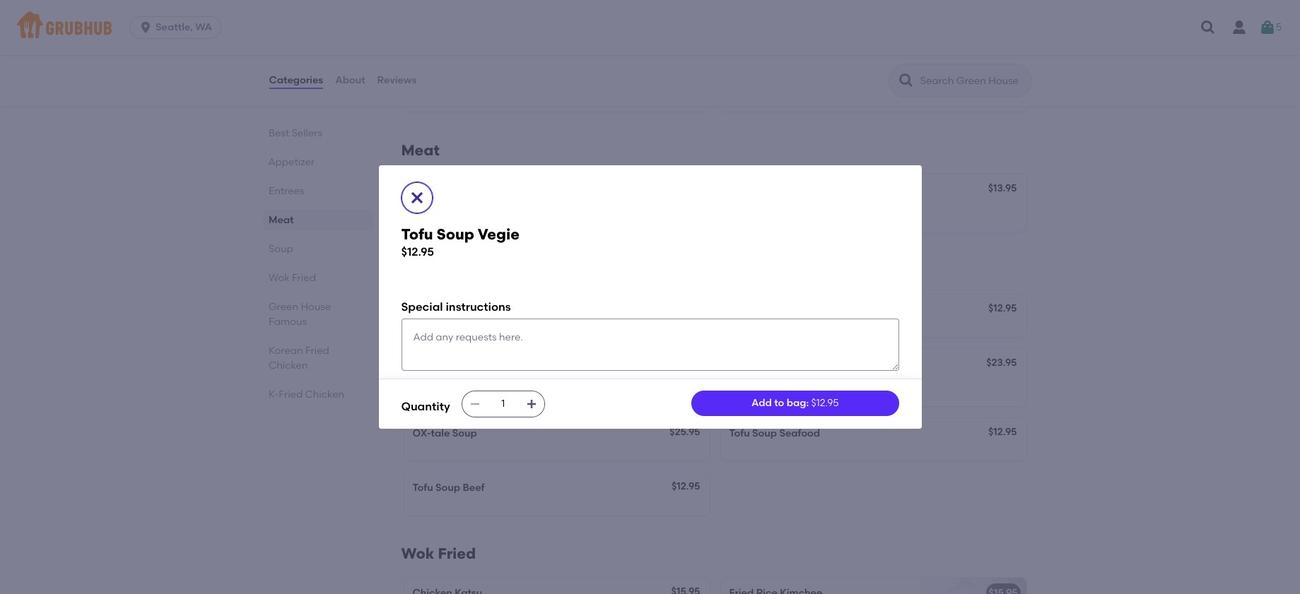 Task type: vqa. For each thing, say whether or not it's contained in the screenshot.
$20.00
no



Task type: describe. For each thing, give the bounding box(es) containing it.
noodle
[[507, 379, 542, 391]]

chicken for 47.
[[745, 64, 784, 76]]

tale
[[431, 428, 450, 440]]

green
[[268, 301, 298, 313]]

chicken down korean fried chicken
[[305, 389, 344, 401]]

soup up the green
[[268, 243, 293, 255]]

soup inside tofu soup vegie $12.95
[[437, 225, 474, 243]]

vegie for tofu soup vegie $12.95
[[478, 225, 520, 243]]

best
[[268, 127, 289, 139]]

categories
[[269, 74, 323, 86]]

deep
[[541, 84, 567, 96]]

house
[[300, 301, 331, 313]]

quantity
[[401, 400, 450, 414]]

$13.95 button
[[721, 175, 1026, 232]]

1 vertical spatial ginseng
[[729, 359, 770, 371]]

ox-tale soup
[[413, 428, 477, 440]]

tofu soup vegie
[[413, 304, 490, 316]]

ginseng chicken soup
[[729, 359, 839, 371]]

tofu for tofu soup seafood
[[729, 428, 750, 440]]

1 vertical spatial cheese
[[466, 204, 500, 216]]

Special instructions text field
[[401, 319, 899, 371]]

korean
[[268, 345, 303, 357]]

0 horizontal spatial wok
[[268, 272, 289, 284]]

$12.95 inside button
[[989, 303, 1017, 315]]

reviews button
[[377, 55, 417, 106]]

entrees
[[268, 185, 304, 197]]

seattle, wa button
[[129, 16, 227, 39]]

no
[[413, 379, 426, 391]]

veggies
[[502, 84, 539, 96]]

special
[[401, 301, 443, 314]]

tofu soup vegie $12.95
[[401, 225, 520, 259]]

no spicy egg inside noodle
[[413, 379, 542, 391]]

wa
[[195, 21, 212, 33]]

8
[[413, 84, 418, 96]]

1 vertical spatial svg image
[[526, 399, 537, 410]]

5 button
[[1259, 15, 1282, 40]]

47.
[[729, 64, 742, 76]]

fried up house
[[292, 272, 316, 284]]

spicy
[[413, 184, 439, 196]]

mozzarella cheese
[[413, 204, 500, 216]]

pot
[[456, 64, 473, 76]]

soup up add to bag: $12.95
[[814, 359, 839, 371]]

add to bag: $12.95
[[752, 398, 839, 410]]

korean fried chicken
[[268, 345, 329, 372]]

fried
[[569, 84, 591, 96]]

0 horizontal spatial beef
[[413, 359, 435, 371]]

about
[[335, 74, 365, 86]]

spicy
[[429, 379, 453, 391]]

egg
[[456, 379, 474, 391]]

Input item quantity number field
[[488, 392, 519, 417]]

soup
[[480, 359, 503, 371]]

tofu for tofu soup beef
[[413, 482, 433, 494]]

ox-
[[413, 428, 431, 440]]

main navigation navigation
[[0, 0, 1300, 55]]

0 vertical spatial with
[[814, 64, 835, 76]]

instructions
[[446, 301, 511, 314]]

add
[[752, 398, 772, 410]]

tofu for tofu soup vegie
[[413, 304, 433, 316]]

mozzarella
[[413, 204, 464, 216]]

famous
[[268, 316, 307, 328]]

svg image inside seattle, wa button
[[139, 21, 153, 35]]

seattle, wa
[[156, 21, 212, 33]]

k-fried chicken
[[268, 389, 344, 401]]

pork
[[457, 84, 478, 96]]



Task type: locate. For each thing, give the bounding box(es) containing it.
wok fried
[[268, 272, 316, 284], [401, 545, 476, 563]]

$12.95 inside tofu soup vegie $12.95
[[401, 245, 434, 259]]

ginseng up add
[[729, 359, 770, 371]]

0 vertical spatial beef
[[413, 359, 435, 371]]

1 horizontal spatial svg image
[[526, 399, 537, 410]]

beef short rib soup
[[413, 359, 503, 371]]

soup
[[787, 64, 812, 76], [437, 225, 474, 243], [268, 243, 293, 255], [436, 304, 460, 316], [814, 359, 839, 371], [452, 428, 477, 440], [752, 428, 777, 440], [436, 482, 460, 494]]

tofu soup seafood
[[729, 428, 820, 440]]

0 vertical spatial svg image
[[139, 21, 153, 35]]

meat up spicy
[[401, 142, 440, 159]]

to
[[774, 398, 784, 410]]

0 horizontal spatial ginseng
[[729, 359, 770, 371]]

tofu down mozzarella
[[401, 225, 433, 243]]

cheese
[[507, 184, 541, 196], [466, 204, 500, 216]]

k-
[[268, 389, 278, 401]]

1 horizontal spatial wok fried
[[401, 545, 476, 563]]

short
[[437, 359, 462, 371]]

meat
[[401, 142, 440, 159], [268, 214, 294, 226]]

beef down ox-tale soup
[[463, 482, 485, 494]]

tofu left "instructions"
[[413, 304, 433, 316]]

tofu inside button
[[413, 304, 433, 316]]

inside
[[477, 379, 505, 391]]

tofu for tofu soup vegie $12.95
[[401, 225, 433, 243]]

wok fried up the green
[[268, 272, 316, 284]]

1 horizontal spatial beef
[[463, 482, 485, 494]]

fried up pieces.
[[429, 64, 454, 76]]

8 pieces. pork and veggies  deep fried
[[413, 84, 591, 96]]

0 horizontal spatial $25.95
[[670, 426, 700, 438]]

chicken for ginseng
[[772, 359, 812, 371]]

1 horizontal spatial $25.95
[[987, 63, 1017, 75]]

chicken
[[745, 64, 784, 76], [442, 184, 481, 196], [772, 359, 812, 371], [268, 360, 308, 372], [305, 389, 344, 401]]

fried inside korean fried chicken
[[305, 345, 329, 357]]

vegie inside tofu soup vegie $12.95
[[478, 225, 520, 243]]

fried down korean fried chicken
[[278, 389, 302, 401]]

green house famous
[[268, 301, 331, 328]]

Search Green House search field
[[919, 74, 1027, 88]]

seafood
[[780, 428, 820, 440]]

soup down mozzarella cheese
[[437, 225, 474, 243]]

bag:
[[787, 398, 809, 410]]

vegie for tofu soup vegie
[[463, 304, 490, 316]]

best sellers
[[268, 127, 322, 139]]

1 horizontal spatial cheese
[[507, 184, 541, 196]]

5
[[1276, 21, 1282, 33]]

search icon image
[[898, 72, 915, 89]]

wok fried down tofu soup beef
[[401, 545, 476, 563]]

chicken for spicy
[[442, 184, 481, 196]]

42. fried pot stickers
[[413, 64, 514, 76]]

$12.95
[[401, 245, 434, 259], [989, 303, 1017, 315], [811, 398, 839, 410], [989, 426, 1017, 438], [672, 481, 700, 493]]

special instructions
[[401, 301, 511, 314]]

42.
[[413, 64, 427, 76]]

svg image down noodle
[[526, 399, 537, 410]]

chicken inside korean fried chicken
[[268, 360, 308, 372]]

wok
[[268, 272, 289, 284], [401, 545, 434, 563]]

1 vertical spatial with
[[484, 184, 504, 196]]

chicken right the '47.'
[[745, 64, 784, 76]]

svg image inside '5' button
[[1259, 19, 1276, 36]]

tofu down ox- on the bottom left of page
[[413, 482, 433, 494]]

stickers
[[475, 64, 514, 76]]

47. chicken soup with ginseng
[[729, 64, 877, 76]]

1 horizontal spatial ginseng
[[837, 64, 877, 76]]

1 vertical spatial $25.95
[[670, 426, 700, 438]]

chicken up mozzarella cheese
[[442, 184, 481, 196]]

spicy chicken with cheese
[[413, 184, 541, 196]]

rib
[[464, 359, 477, 371]]

categories button
[[268, 55, 324, 106]]

1 vertical spatial meat
[[268, 214, 294, 226]]

svg image left seattle,
[[139, 21, 153, 35]]

0 horizontal spatial meat
[[268, 214, 294, 226]]

1 vertical spatial vegie
[[463, 304, 490, 316]]

1 vertical spatial beef
[[463, 482, 485, 494]]

0 vertical spatial wok
[[268, 272, 289, 284]]

svg image
[[139, 21, 153, 35], [526, 399, 537, 410]]

0 horizontal spatial with
[[484, 184, 504, 196]]

seattle,
[[156, 21, 193, 33]]

vegie
[[478, 225, 520, 243], [463, 304, 490, 316]]

ginseng
[[837, 64, 877, 76], [729, 359, 770, 371]]

chicken up add to bag: $12.95
[[772, 359, 812, 371]]

$25.95
[[987, 63, 1017, 75], [670, 426, 700, 438]]

soup up short in the bottom of the page
[[436, 304, 460, 316]]

tofu
[[401, 225, 433, 243], [413, 304, 433, 316], [729, 428, 750, 440], [413, 482, 433, 494]]

and
[[481, 84, 500, 96]]

1 vertical spatial wok
[[401, 545, 434, 563]]

vegie right special
[[463, 304, 490, 316]]

$12.95 button
[[721, 295, 1026, 338]]

tofu inside tofu soup vegie $12.95
[[401, 225, 433, 243]]

svg image
[[1200, 19, 1217, 36], [1259, 19, 1276, 36], [408, 189, 425, 206], [469, 399, 481, 410]]

fried down tofu soup beef
[[438, 545, 476, 563]]

beef up no
[[413, 359, 435, 371]]

soup down ox-tale soup
[[436, 482, 460, 494]]

soup right tale
[[452, 428, 477, 440]]

0 horizontal spatial cheese
[[466, 204, 500, 216]]

$9.95
[[676, 63, 700, 75]]

meat down entrees
[[268, 214, 294, 226]]

chicken down korean
[[268, 360, 308, 372]]

fried rice kimchee image
[[920, 578, 1026, 595]]

1 horizontal spatial with
[[814, 64, 835, 76]]

appetizer
[[268, 156, 315, 168]]

reviews
[[377, 74, 417, 86]]

with
[[814, 64, 835, 76], [484, 184, 504, 196]]

beef
[[413, 359, 435, 371], [463, 482, 485, 494]]

ginseng left search icon on the right top
[[837, 64, 877, 76]]

1 horizontal spatial meat
[[401, 142, 440, 159]]

0 vertical spatial cheese
[[507, 184, 541, 196]]

0 horizontal spatial svg image
[[139, 21, 153, 35]]

soup right the '47.'
[[787, 64, 812, 76]]

tofu soup beef
[[413, 482, 485, 494]]

tofu soup vegie button
[[404, 295, 710, 338]]

vegie inside tofu soup vegie button
[[463, 304, 490, 316]]

0 horizontal spatial wok fried
[[268, 272, 316, 284]]

fried right korean
[[305, 345, 329, 357]]

sellers
[[291, 127, 322, 139]]

fried
[[429, 64, 454, 76], [292, 272, 316, 284], [305, 345, 329, 357], [278, 389, 302, 401], [438, 545, 476, 563]]

$13.95
[[988, 183, 1017, 195]]

pieces.
[[421, 84, 455, 96]]

0 vertical spatial ginseng
[[837, 64, 877, 76]]

vegie down mozzarella cheese
[[478, 225, 520, 243]]

1 vertical spatial wok fried
[[401, 545, 476, 563]]

1 horizontal spatial wok
[[401, 545, 434, 563]]

soup inside tofu soup vegie button
[[436, 304, 460, 316]]

tofu left seafood
[[729, 428, 750, 440]]

0 vertical spatial meat
[[401, 142, 440, 159]]

0 vertical spatial vegie
[[478, 225, 520, 243]]

about button
[[335, 55, 366, 106]]

$23.95
[[987, 357, 1017, 369]]

0 vertical spatial $25.95
[[987, 63, 1017, 75]]

soup down add
[[752, 428, 777, 440]]

0 vertical spatial wok fried
[[268, 272, 316, 284]]



